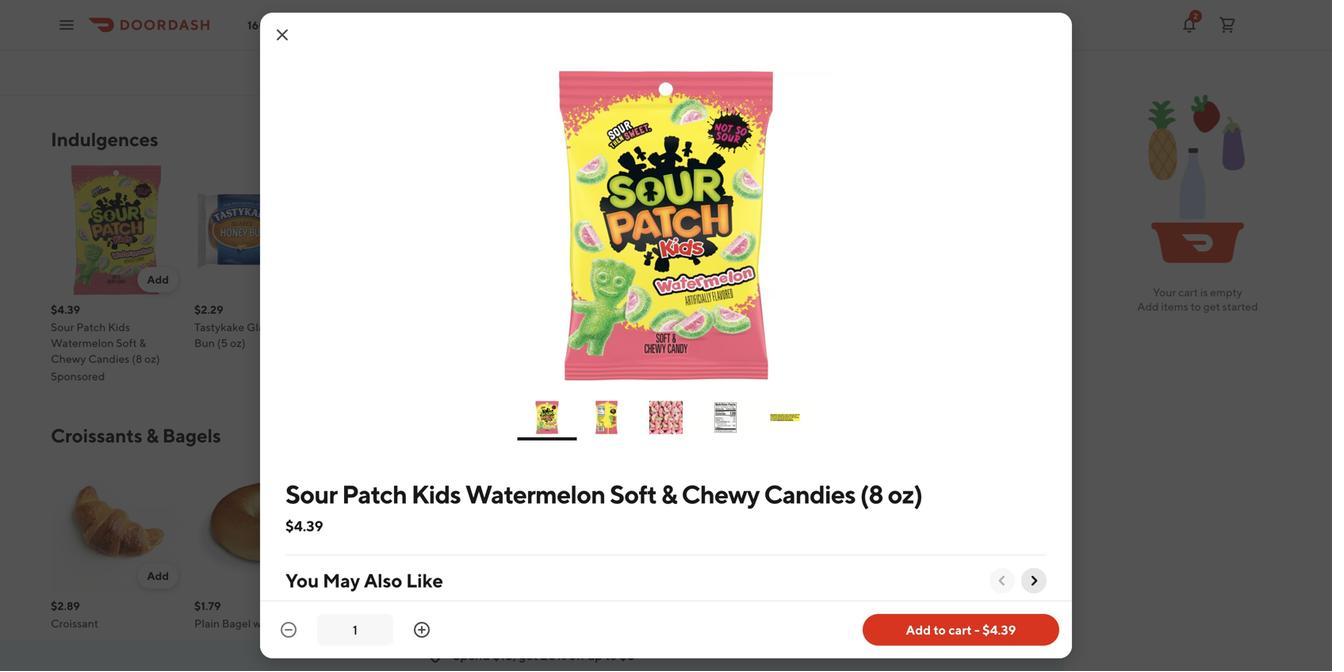 Task type: vqa. For each thing, say whether or not it's contained in the screenshot.
THE HERB
no



Task type: locate. For each thing, give the bounding box(es) containing it.
to inside button
[[934, 623, 946, 638]]

cookies down chunky
[[51, 56, 92, 69]]

1 horizontal spatial cheddar
[[625, 40, 670, 53]]

(5 down tastykake
[[217, 337, 228, 350]]

$2.49 up the search wawa search box
[[912, 7, 942, 20]]

$1.79 up plain
[[194, 600, 221, 613]]

$8.19
[[769, 600, 796, 613]]

1 vertical spatial get
[[519, 649, 538, 664]]

0 vertical spatial candies
[[88, 353, 130, 366]]

1 with from the left
[[253, 618, 275, 631]]

bagel right everything
[[395, 618, 424, 631]]

bagel down turkey
[[769, 633, 798, 647]]

with inside $1.79 everything bagel with spread
[[427, 618, 449, 631]]

$2.49 inside $2.49 ruffles ridges cheddar & sour cream potato chips (2.5 oz)
[[194, 7, 224, 20]]

add
[[147, 273, 169, 286], [578, 273, 600, 286], [721, 273, 743, 286], [1138, 300, 1159, 313], [147, 570, 169, 583], [1009, 570, 1030, 583], [906, 623, 931, 638]]

oz) inside '$2.49 cheez-it original cheddar cheese crackers (3 oz)'
[[684, 56, 700, 69]]

candies inside $4.39 sour patch kids watermelon soft & chewy candies (8 oz) sponsored
[[88, 353, 130, 366]]

0 horizontal spatial cheddar
[[269, 24, 314, 37]]

indulgences
[[51, 128, 158, 151]]

oz)
[[121, 56, 136, 69], [216, 56, 232, 69], [684, 56, 700, 69], [230, 337, 246, 350], [576, 337, 592, 350], [145, 353, 160, 366], [689, 353, 704, 366], [888, 480, 923, 510]]

chocolate up parfait
[[769, 321, 821, 334]]

chocolate down the king
[[92, 40, 145, 53]]

0 horizontal spatial spread
[[277, 618, 313, 631]]

1 horizontal spatial croissant
[[987, 618, 1035, 631]]

sour patch kids watermelon soft & chewy candies (8 oz)
[[286, 480, 923, 510]]

chips inside $2.49 ruffles ridges cheddar & sour cream potato chips (2.5 oz)
[[293, 40, 322, 53]]

$4.39 inside button
[[983, 623, 1017, 638]]

with left decrease quantity by 1 icon
[[253, 618, 275, 631]]

0 vertical spatial patch
[[76, 321, 106, 334]]

spread down you
[[277, 618, 313, 631]]

to
[[1191, 300, 1202, 313], [934, 623, 946, 638], [605, 649, 617, 664]]

1 horizontal spatial bagel
[[395, 618, 424, 631]]

$2.49 for ruffles
[[194, 7, 224, 20]]

cart left -
[[949, 623, 972, 638]]

kids
[[108, 321, 130, 334], [412, 480, 461, 510]]

cream
[[220, 40, 254, 53], [769, 337, 803, 350]]

(5 inside $2.29 tastykake glazed honey bun (5 oz)
[[217, 337, 228, 350]]

0 vertical spatial cream
[[220, 40, 254, 53]]

$2.49
[[51, 7, 80, 20], [194, 7, 224, 20], [338, 7, 367, 20], [625, 7, 655, 20], [912, 7, 942, 20]]

cheez-
[[625, 24, 663, 37]]

chocolate inside "chocolate cookies & cream parfait"
[[769, 321, 821, 334]]

1 horizontal spatial $1.79
[[338, 600, 365, 613]]

original
[[673, 24, 713, 37]]

add for trolli sour bite crawlers gummi candy (7.2 oz)
[[578, 273, 600, 286]]

0 vertical spatial kids
[[108, 321, 130, 334]]

to inside your cart is empty add items to get started
[[1191, 300, 1202, 313]]

sour patch kids watermelon soft & chewy candies (8 oz) dialog
[[260, 13, 1073, 672]]

get inside your cart is empty add items to get started
[[1204, 300, 1221, 313]]

kids inside dialog
[[412, 480, 461, 510]]

candies
[[88, 353, 130, 366], [764, 480, 856, 510]]

$3.49 sweet cheese croissant
[[912, 600, 1035, 631]]

3 $2.49 from the left
[[338, 7, 367, 20]]

0 horizontal spatial bagel
[[222, 618, 251, 631]]

cheddar inside $2.49 ruffles ridges cheddar & sour cream potato chips (2.5 oz)
[[269, 24, 314, 37]]

get right $15,
[[519, 649, 538, 664]]

0 items, open order cart image
[[1218, 15, 1238, 35]]

chips down pennsylvania
[[293, 40, 322, 53]]

0 horizontal spatial patch
[[76, 321, 106, 334]]

2 horizontal spatial $4.39
[[983, 623, 1017, 638]]

croissant down $2.89
[[51, 618, 98, 631]]

2 horizontal spatial bagel
[[769, 633, 798, 647]]

$1.79 inside $1.79 everything bagel with spread
[[338, 600, 365, 613]]

1 horizontal spatial patch
[[342, 480, 407, 510]]

spread down everything
[[338, 633, 374, 647]]

$2.49 left the nw
[[338, 7, 367, 20]]

cheese
[[672, 40, 710, 53], [946, 618, 985, 631]]

2 horizontal spatial to
[[1191, 300, 1202, 313]]

ahoy!
[[82, 24, 113, 37]]

cheese right sweet
[[946, 618, 985, 631]]

1 vertical spatial candies
[[764, 480, 856, 510]]

1 horizontal spatial cream
[[769, 337, 803, 350]]

gluten
[[667, 321, 703, 334]]

also
[[364, 570, 402, 593]]

$4.99
[[769, 7, 799, 20]]

cream left parfait
[[769, 337, 803, 350]]

1 vertical spatial chocolate
[[769, 321, 821, 334]]

1 horizontal spatial candies
[[764, 480, 856, 510]]

oz) inside '$3.59 welch's gluten free mixed fruit snacks gummies (5 oz)'
[[689, 353, 704, 366]]

cream down "ridges"
[[220, 40, 254, 53]]

add inside button
[[906, 623, 931, 638]]

chips up chunky
[[51, 24, 80, 37]]

1 vertical spatial patch
[[342, 480, 407, 510]]

ridges
[[232, 24, 267, 37]]

croissant
[[51, 618, 98, 631], [987, 618, 1035, 631]]

turkey breakfast club bagel sandwich image
[[769, 462, 900, 593]]

to for $5
[[605, 649, 617, 664]]

0 vertical spatial soft
[[116, 337, 137, 350]]

add inside your cart is empty add items to get started
[[1138, 300, 1159, 313]]

$4.39 up you
[[286, 518, 323, 535]]

1 vertical spatial (5
[[676, 353, 687, 366]]

$3.59
[[625, 303, 654, 317]]

1 text field
[[327, 622, 384, 639]]

1 vertical spatial cookies
[[823, 321, 865, 334]]

0 horizontal spatial chocolate
[[92, 40, 145, 53]]

$2.89
[[51, 600, 80, 613]]

0 horizontal spatial with
[[253, 618, 275, 631]]

to down is
[[1191, 300, 1202, 313]]

$1.79
[[194, 600, 221, 613], [338, 600, 365, 613]]

1 $2.49 from the left
[[51, 7, 80, 20]]

cookies up parfait
[[823, 321, 865, 334]]

1 horizontal spatial to
[[934, 623, 946, 638]]

(8
[[132, 353, 142, 366], [860, 480, 884, 510]]

1 horizontal spatial cheese
[[946, 618, 985, 631]]

1 vertical spatial soft
[[610, 480, 657, 510]]

breakfast
[[805, 618, 853, 631]]

$4.39 inside $4.39 sour patch kids watermelon soft & chewy candies (8 oz) sponsored
[[51, 303, 80, 317]]

1 vertical spatial chips
[[293, 40, 322, 53]]

close image
[[273, 25, 292, 44]]

1 vertical spatial to
[[934, 623, 946, 638]]

0 horizontal spatial croissant
[[51, 618, 98, 631]]

2 with from the left
[[427, 618, 449, 631]]

0 vertical spatial cookies
[[51, 56, 92, 69]]

spread inside $1.79 everything bagel with spread
[[338, 633, 374, 647]]

patch
[[76, 321, 106, 334], [342, 480, 407, 510]]

cheese down original
[[672, 40, 710, 53]]

2 croissant from the left
[[987, 618, 1035, 631]]

0 vertical spatial get
[[1204, 300, 1221, 313]]

&
[[316, 24, 323, 37], [867, 321, 874, 334], [139, 337, 146, 350], [146, 425, 159, 447], [661, 480, 677, 510]]

0 horizontal spatial candies
[[88, 353, 130, 366]]

bagel inside $1.79 plain bagel with spread
[[222, 618, 251, 631]]

$2.29 tastykake glazed honey bun (5 oz)
[[194, 303, 318, 350]]

0 vertical spatial (5
[[217, 337, 228, 350]]

patch inside sour patch kids watermelon soft & chewy candies (8 oz) dialog
[[342, 480, 407, 510]]

0 horizontal spatial cookies
[[51, 56, 92, 69]]

with for everything bagel with spread
[[427, 618, 449, 631]]

$0.79
[[625, 600, 655, 613]]

1 vertical spatial (8
[[860, 480, 884, 510]]

honey
[[285, 321, 318, 334]]

sour patch kids watermelon soft & chewy candies (8 oz) image
[[389, 70, 944, 382], [51, 165, 182, 296]]

$2.49 ruffles ridges cheddar & sour cream potato chips (2.5 oz)
[[194, 7, 323, 69]]

bagel inside $8.19 turkey breakfast club bagel sandwich
[[769, 633, 798, 647]]

$2.49 for chips
[[51, 7, 80, 20]]

bagel inside $1.79 everything bagel with spread
[[395, 618, 424, 631]]

$2.49 up ruffles
[[194, 7, 224, 20]]

chewy
[[51, 353, 86, 366], [682, 480, 760, 510]]

soft
[[116, 337, 137, 350], [610, 480, 657, 510]]

& inside $4.39 sour patch kids watermelon soft & chewy candies (8 oz) sponsored
[[139, 337, 146, 350]]

0 horizontal spatial $1.79
[[194, 600, 221, 613]]

0 vertical spatial (8
[[132, 353, 142, 366]]

1 horizontal spatial (5
[[676, 353, 687, 366]]

snacks
[[685, 337, 721, 350]]

to right up at the bottom left of the page
[[605, 649, 617, 664]]

pennsylvania
[[277, 18, 345, 32]]

$2.49 inside '$2.49 chips ahoy! king size chunky chocolate chip cookies (4.15 oz)'
[[51, 7, 80, 20]]

1 horizontal spatial soft
[[610, 480, 657, 510]]

1 horizontal spatial chips
[[293, 40, 322, 53]]

spread inside $1.79 plain bagel with spread
[[277, 618, 313, 631]]

with inside $1.79 plain bagel with spread
[[253, 618, 275, 631]]

1 horizontal spatial sour patch kids watermelon soft & chewy candies (8 oz) image
[[389, 70, 944, 382]]

0 vertical spatial cheddar
[[269, 24, 314, 37]]

notification bell image
[[1180, 15, 1199, 35]]

1 vertical spatial cheese
[[946, 618, 985, 631]]

sour
[[194, 40, 218, 53], [51, 321, 74, 334], [508, 321, 532, 334], [286, 480, 338, 510]]

croissant inside $3.49 sweet cheese croissant
[[987, 618, 1035, 631]]

0 vertical spatial chocolate
[[92, 40, 145, 53]]

1 vertical spatial cream
[[769, 337, 803, 350]]

tastykake
[[194, 321, 244, 334]]

chips
[[51, 24, 80, 37], [293, 40, 322, 53]]

open menu image
[[57, 15, 76, 35]]

1 horizontal spatial $4.39
[[286, 518, 323, 535]]

cheddar up crackers
[[625, 40, 670, 53]]

0 horizontal spatial $4.39
[[51, 303, 80, 317]]

0 vertical spatial chips
[[51, 24, 80, 37]]

may
[[323, 570, 360, 593]]

0 horizontal spatial cream
[[220, 40, 254, 53]]

welch's
[[625, 321, 665, 334]]

glazed
[[247, 321, 283, 334]]

cart
[[1179, 286, 1199, 299], [949, 623, 972, 638]]

cheddar up potato
[[269, 24, 314, 37]]

0 horizontal spatial watermelon
[[51, 337, 114, 350]]

1 vertical spatial kids
[[412, 480, 461, 510]]

$1.79 up everything
[[338, 600, 365, 613]]

1 $1.79 from the left
[[194, 600, 221, 613]]

4 $2.49 from the left
[[625, 7, 655, 20]]

spread
[[277, 618, 313, 631], [338, 633, 374, 647]]

cheese inside '$2.49 cheez-it original cheddar cheese crackers (3 oz)'
[[672, 40, 710, 53]]

1 horizontal spatial watermelon
[[465, 480, 606, 510]]

$2.49 inside '$2.49 cheez-it original cheddar cheese crackers (3 oz)'
[[625, 7, 655, 20]]

0 horizontal spatial kids
[[108, 321, 130, 334]]

1 vertical spatial cheddar
[[625, 40, 670, 53]]

club
[[855, 618, 880, 631]]

(5 down fruit
[[676, 353, 687, 366]]

& inside $2.49 ruffles ridges cheddar & sour cream potato chips (2.5 oz)
[[316, 24, 323, 37]]

1 horizontal spatial get
[[1204, 300, 1221, 313]]

oz) inside dialog
[[888, 480, 923, 510]]

started
[[1223, 300, 1259, 313]]

1 horizontal spatial cookies
[[823, 321, 865, 334]]

1 horizontal spatial (8
[[860, 480, 884, 510]]

cart left is
[[1179, 286, 1199, 299]]

cookies
[[51, 56, 92, 69], [823, 321, 865, 334]]

0 horizontal spatial (8
[[132, 353, 142, 366]]

0 horizontal spatial soft
[[116, 337, 137, 350]]

watermelon inside sour patch kids watermelon soft & chewy candies (8 oz) dialog
[[465, 480, 606, 510]]

1 horizontal spatial with
[[427, 618, 449, 631]]

add for sweet cheese croissant
[[1009, 570, 1030, 583]]

bagel for everything
[[395, 618, 424, 631]]

0 vertical spatial $4.39
[[51, 303, 80, 317]]

tastykake glazed honey bun (5 oz) image
[[194, 165, 325, 296]]

2 $2.49 from the left
[[194, 7, 224, 20]]

up
[[588, 649, 603, 664]]

cheddar inside '$2.49 cheez-it original cheddar cheese crackers (3 oz)'
[[625, 40, 670, 53]]

croissant right -
[[987, 618, 1035, 631]]

cookies inside "chocolate cookies & cream parfait"
[[823, 321, 865, 334]]

1 vertical spatial spread
[[338, 633, 374, 647]]

1 vertical spatial watermelon
[[465, 480, 606, 510]]

spread for $1.79 plain bagel with spread
[[277, 618, 313, 631]]

0 horizontal spatial chips
[[51, 24, 80, 37]]

bagel
[[222, 618, 251, 631], [395, 618, 424, 631], [769, 633, 798, 647]]

$2.49 for cheez-
[[625, 7, 655, 20]]

watermelon
[[51, 337, 114, 350], [465, 480, 606, 510]]

$2.49 up "cheez-"
[[625, 7, 655, 20]]

0 horizontal spatial to
[[605, 649, 617, 664]]

$2.49 up chunky
[[51, 7, 80, 20]]

1 horizontal spatial spread
[[338, 633, 374, 647]]

watermelon inside $4.39 sour patch kids watermelon soft & chewy candies (8 oz) sponsored
[[51, 337, 114, 350]]

sweet
[[912, 618, 944, 631]]

1 horizontal spatial cart
[[1179, 286, 1199, 299]]

1 horizontal spatial kids
[[412, 480, 461, 510]]

1 horizontal spatial chewy
[[682, 480, 760, 510]]

0 vertical spatial to
[[1191, 300, 1202, 313]]

with for plain bagel with spread
[[253, 618, 275, 631]]

0 vertical spatial cart
[[1179, 286, 1199, 299]]

1 vertical spatial chewy
[[682, 480, 760, 510]]

oz) inside $2.29 tastykake glazed honey bun (5 oz)
[[230, 337, 246, 350]]

$4.39 sour patch kids watermelon soft & chewy candies (8 oz) sponsored
[[51, 303, 160, 383]]

0 vertical spatial spread
[[277, 618, 313, 631]]

-
[[975, 623, 980, 638]]

0 horizontal spatial cart
[[949, 623, 972, 638]]

get down is
[[1204, 300, 1221, 313]]

cheese inside $3.49 sweet cheese croissant
[[946, 618, 985, 631]]

add button
[[138, 267, 178, 293], [138, 267, 178, 293], [568, 267, 609, 293], [568, 267, 609, 293], [712, 267, 753, 293], [712, 267, 753, 293], [138, 564, 178, 589], [138, 564, 178, 589], [999, 564, 1040, 589], [999, 564, 1040, 589]]

1 croissant from the left
[[51, 618, 98, 631]]

1 vertical spatial $4.39
[[286, 518, 323, 535]]

2 $1.79 from the left
[[338, 600, 365, 613]]

get
[[1204, 300, 1221, 313], [519, 649, 538, 664]]

sandwich
[[800, 633, 849, 647]]

biscuit image
[[625, 462, 756, 593]]

oz) inside $2.49 ruffles ridges cheddar & sour cream potato chips (2.5 oz)
[[216, 56, 232, 69]]

1 horizontal spatial chocolate
[[769, 321, 821, 334]]

2 vertical spatial $4.39
[[983, 623, 1017, 638]]

with down like
[[427, 618, 449, 631]]

size
[[141, 24, 161, 37]]

welch's gluten free mixed fruit snacks gummies (5 oz) image
[[625, 165, 756, 296]]

0 horizontal spatial sour patch kids watermelon soft & chewy candies (8 oz) image
[[51, 165, 182, 296]]

0 vertical spatial chewy
[[51, 353, 86, 366]]

to down $3.49
[[934, 623, 946, 638]]

$4.39 up sponsored
[[51, 303, 80, 317]]

chewy inside sour patch kids watermelon soft & chewy candies (8 oz) dialog
[[682, 480, 760, 510]]

0 horizontal spatial (5
[[217, 337, 228, 350]]

0 horizontal spatial chewy
[[51, 353, 86, 366]]

0 vertical spatial watermelon
[[51, 337, 114, 350]]

add to cart - $4.39 button
[[863, 615, 1060, 647]]

0 vertical spatial cheese
[[672, 40, 710, 53]]

0 horizontal spatial cheese
[[672, 40, 710, 53]]

bagel right plain
[[222, 618, 251, 631]]

sour inside dialog
[[286, 480, 338, 510]]

$4.39 right -
[[983, 623, 1017, 638]]

chocolate inside '$2.49 chips ahoy! king size chunky chocolate chip cookies (4.15 oz)'
[[92, 40, 145, 53]]

add to cart - $4.39
[[906, 623, 1017, 638]]

1 vertical spatial cart
[[949, 623, 972, 638]]

$1.79 inside $1.79 plain bagel with spread
[[194, 600, 221, 613]]

2 vertical spatial to
[[605, 649, 617, 664]]



Task type: describe. For each thing, give the bounding box(es) containing it.
trolli
[[482, 321, 506, 334]]

spend
[[453, 649, 490, 664]]

cookies inside '$2.49 chips ahoy! king size chunky chocolate chip cookies (4.15 oz)'
[[51, 56, 92, 69]]

1600 pennsylvania avenue nw
[[248, 18, 410, 32]]

sour patch kids watermelon soft & chewy candies (8 oz) image for sour patch kids watermelon soft & chewy candies (8 oz)
[[389, 70, 944, 382]]

$15,
[[493, 649, 516, 664]]

to for get
[[1191, 300, 1202, 313]]

chunky
[[51, 40, 90, 53]]

you
[[286, 570, 319, 593]]

add for croissant
[[147, 570, 169, 583]]

$5
[[620, 649, 635, 664]]

bite
[[534, 321, 555, 334]]

spend $15, get 20% off up to $5
[[453, 649, 635, 664]]

$1.79 for $1.79 everything bagel with spread
[[338, 600, 365, 613]]

1600
[[248, 18, 275, 32]]

turkey
[[769, 618, 803, 631]]

cream inside "chocolate cookies & cream parfait"
[[769, 337, 803, 350]]

chips inside '$2.49 chips ahoy! king size chunky chocolate chip cookies (4.15 oz)'
[[51, 24, 80, 37]]

crackers
[[625, 56, 670, 69]]

oz) inside '$2.49 chips ahoy! king size chunky chocolate chip cookies (4.15 oz)'
[[121, 56, 136, 69]]

$2.89 croissant
[[51, 600, 98, 631]]

ruffles
[[194, 24, 230, 37]]

$4.39 for $4.39
[[286, 518, 323, 535]]

next button of carousel image
[[1027, 574, 1042, 589]]

empty
[[1211, 286, 1243, 299]]

Search Wawa search field
[[768, 64, 996, 82]]

sour inside $2.49 ruffles ridges cheddar & sour cream potato chips (2.5 oz)
[[194, 40, 218, 53]]

$1.79 everything bagel with spread
[[338, 600, 449, 647]]

$8.19 turkey breakfast club bagel sandwich
[[769, 600, 880, 647]]

5 $2.49 from the left
[[912, 7, 942, 20]]

bagels
[[162, 425, 221, 447]]

gummi
[[482, 337, 519, 350]]

crawlers
[[557, 321, 601, 334]]

$2.49 chips ahoy! king size chunky chocolate chip cookies (4.15 oz)
[[51, 7, 172, 69]]

$2.49 cheez-it original cheddar cheese crackers (3 oz)
[[625, 7, 713, 69]]

& inside dialog
[[661, 480, 677, 510]]

chewy inside $4.39 sour patch kids watermelon soft & chewy candies (8 oz) sponsored
[[51, 353, 86, 366]]

parfait
[[805, 337, 839, 350]]

add for welch's gluten free mixed fruit snacks gummies (5 oz)
[[721, 273, 743, 286]]

bun
[[194, 337, 215, 350]]

chocolate cookies & cream parfait
[[769, 321, 874, 350]]

indulgences link
[[51, 127, 158, 152]]

oz) inside trolli sour bite crawlers gummi candy (7.2 oz)
[[576, 337, 592, 350]]

add for sour patch kids watermelon soft & chewy candies (8 oz)
[[147, 273, 169, 286]]

croissant image
[[51, 462, 182, 593]]

plain bagel with spread image
[[194, 462, 325, 593]]

0 horizontal spatial get
[[519, 649, 538, 664]]

& inside "chocolate cookies & cream parfait"
[[867, 321, 874, 334]]

western bagel sandwich image
[[482, 462, 612, 593]]

like
[[406, 570, 443, 593]]

trolli sour bite crawlers gummi candy (7.2 oz)
[[482, 321, 601, 350]]

cream inside $2.49 ruffles ridges cheddar & sour cream potato chips (2.5 oz)
[[220, 40, 254, 53]]

is
[[1201, 286, 1209, 299]]

candies inside dialog
[[764, 480, 856, 510]]

sour patch kids watermelon soft & chewy candies (8 oz) image for $4.39
[[51, 165, 182, 296]]

your cart is empty add items to get started
[[1138, 286, 1259, 313]]

everything
[[338, 618, 393, 631]]

everything bagel with spread image
[[338, 462, 469, 593]]

free
[[705, 321, 728, 334]]

chip
[[147, 40, 172, 53]]

$3.59 welch's gluten free mixed fruit snacks gummies (5 oz)
[[625, 303, 728, 366]]

king
[[115, 24, 138, 37]]

oz) inside $4.39 sour patch kids watermelon soft & chewy candies (8 oz) sponsored
[[145, 353, 160, 366]]

(4.15
[[94, 56, 118, 69]]

(8 inside $4.39 sour patch kids watermelon soft & chewy candies (8 oz) sponsored
[[132, 353, 142, 366]]

1600 pennsylvania avenue nw button
[[248, 18, 423, 32]]

kids inside $4.39 sour patch kids watermelon soft & chewy candies (8 oz) sponsored
[[108, 321, 130, 334]]

$2.29
[[194, 303, 224, 317]]

candy
[[521, 337, 554, 350]]

plain
[[194, 618, 220, 631]]

(7.2
[[556, 337, 574, 350]]

$1.79 plain bagel with spread
[[194, 600, 313, 631]]

decrease quantity by 1 image
[[279, 621, 298, 640]]

(5 inside '$3.59 welch's gluten free mixed fruit snacks gummies (5 oz)'
[[676, 353, 687, 366]]

previous button of carousel image
[[995, 574, 1011, 589]]

$2.19
[[482, 7, 509, 20]]

avenue
[[347, 18, 387, 32]]

$7.49
[[482, 600, 510, 613]]

your
[[1153, 286, 1177, 299]]

cart inside your cart is empty add items to get started
[[1179, 286, 1199, 299]]

croissants & bagels
[[51, 425, 221, 447]]

sour inside trolli sour bite crawlers gummi candy (7.2 oz)
[[508, 321, 532, 334]]

sour inside $4.39 sour patch kids watermelon soft & chewy candies (8 oz) sponsored
[[51, 321, 74, 334]]

off
[[569, 649, 585, 664]]

items
[[1162, 300, 1189, 313]]

(8 inside dialog
[[860, 480, 884, 510]]

(2.5
[[194, 56, 214, 69]]

soft inside dialog
[[610, 480, 657, 510]]

you may also like
[[286, 570, 443, 593]]

(3
[[672, 56, 682, 69]]

sponsored
[[51, 370, 105, 383]]

croissants
[[51, 425, 143, 447]]

sweet cheese croissant image
[[912, 462, 1043, 593]]

cart inside button
[[949, 623, 972, 638]]

trolli sour bite crawlers gummi candy (7.2 oz) image
[[482, 165, 612, 296]]

$1.79 for $1.79 plain bagel with spread
[[194, 600, 221, 613]]

croissants & bagels link
[[51, 424, 221, 449]]

gummies
[[625, 353, 674, 366]]

chocolate cookies & cream parfait image
[[769, 165, 900, 296]]

$3.49
[[912, 600, 942, 613]]

it
[[663, 24, 670, 37]]

nw
[[389, 18, 410, 32]]

$4.39 for $4.39 sour patch kids watermelon soft & chewy candies (8 oz) sponsored
[[51, 303, 80, 317]]

increase quantity by 1 image
[[413, 621, 432, 640]]

bagel for plain
[[222, 618, 251, 631]]

20%
[[541, 649, 567, 664]]

2
[[1194, 12, 1199, 21]]

spread for $1.79 everything bagel with spread
[[338, 633, 374, 647]]

patch inside $4.39 sour patch kids watermelon soft & chewy candies (8 oz) sponsored
[[76, 321, 106, 334]]

mixed
[[625, 337, 657, 350]]

soft inside $4.39 sour patch kids watermelon soft & chewy candies (8 oz) sponsored
[[116, 337, 137, 350]]

fruit
[[659, 337, 683, 350]]

potato
[[256, 40, 290, 53]]



